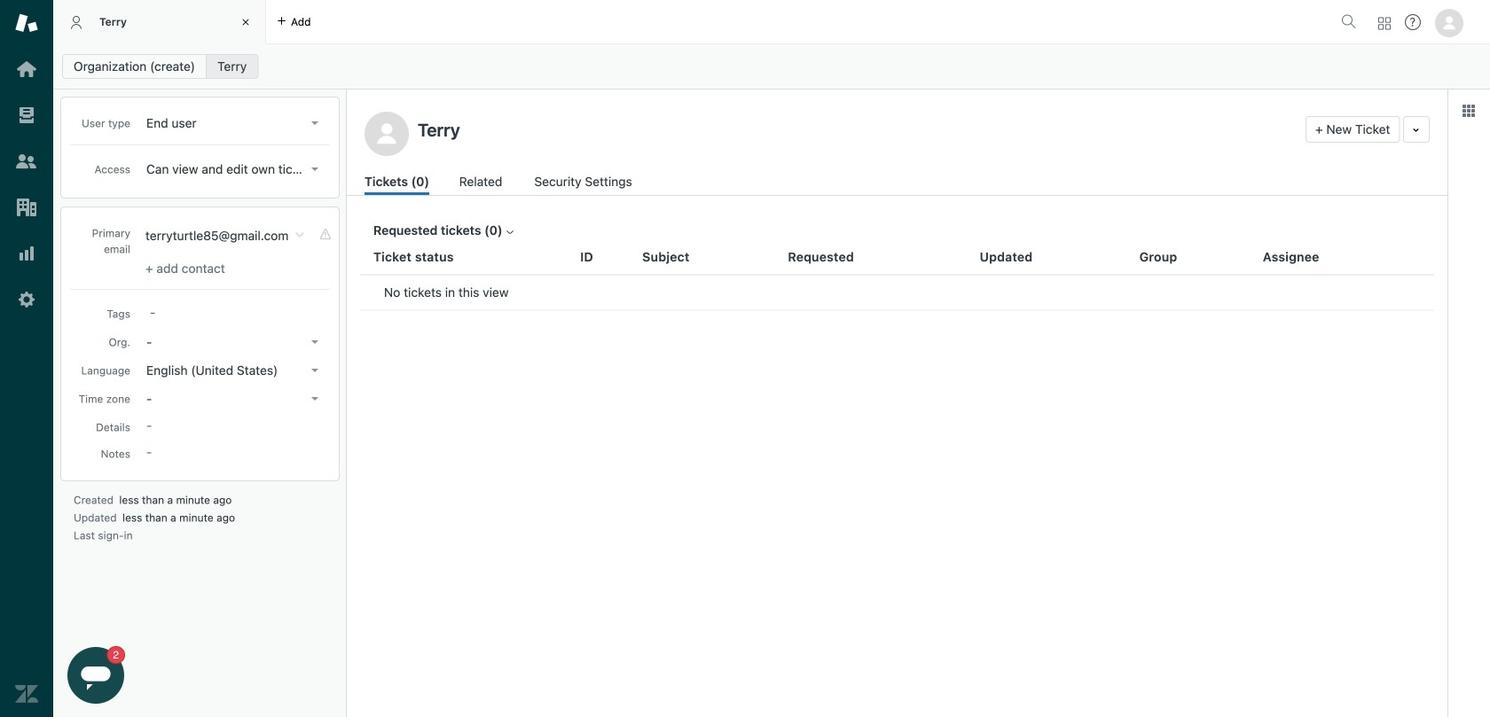 Task type: locate. For each thing, give the bounding box(es) containing it.
views image
[[15, 104, 38, 127]]

apps image
[[1463, 104, 1477, 118]]

arrow down image
[[311, 341, 319, 344]]

tab
[[53, 0, 266, 44]]

zendesk image
[[15, 683, 38, 706]]

customers image
[[15, 150, 38, 173]]

1 arrow down image from the top
[[311, 122, 319, 125]]

2 arrow down image from the top
[[311, 168, 319, 171]]

grid
[[347, 240, 1448, 718]]

reporting image
[[15, 242, 38, 265]]

arrow down image
[[311, 122, 319, 125], [311, 168, 319, 171], [311, 369, 319, 373], [311, 398, 319, 401]]

None text field
[[413, 116, 1299, 143]]



Task type: vqa. For each thing, say whether or not it's contained in the screenshot.
CUSTOMER CONTEXT "Icon"
no



Task type: describe. For each thing, give the bounding box(es) containing it.
admin image
[[15, 288, 38, 311]]

3 arrow down image from the top
[[311, 369, 319, 373]]

secondary element
[[53, 49, 1491, 84]]

main element
[[0, 0, 53, 718]]

organizations image
[[15, 196, 38, 219]]

get help image
[[1406, 14, 1422, 30]]

tabs tab list
[[53, 0, 1335, 44]]

4 arrow down image from the top
[[311, 398, 319, 401]]

- field
[[143, 303, 326, 322]]

zendesk products image
[[1379, 17, 1392, 30]]

get started image
[[15, 58, 38, 81]]

zendesk support image
[[15, 12, 38, 35]]

close image
[[237, 13, 255, 31]]



